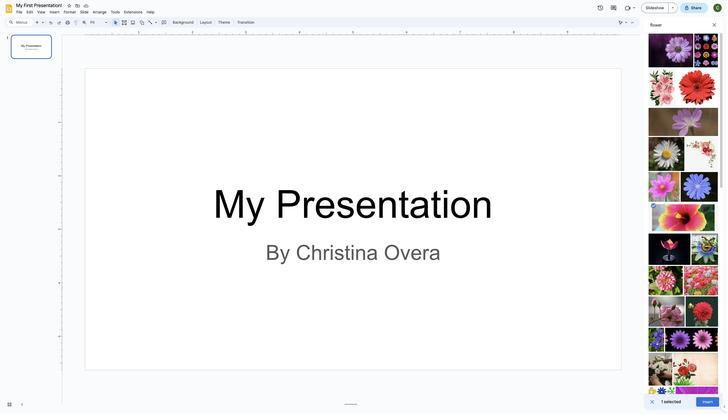 Task type: vqa. For each thing, say whether or not it's contained in the screenshot.
Insert at top left
yes



Task type: locate. For each thing, give the bounding box(es) containing it.
new slide with layout image
[[41, 19, 44, 21]]

navigation
[[0, 30, 58, 415]]

menu bar containing file
[[14, 7, 157, 16]]

mode and view toolbar
[[617, 17, 637, 28]]

file
[[16, 10, 22, 14]]

shape image
[[139, 19, 145, 26]]

edit
[[27, 10, 33, 14]]

Rename text field
[[14, 2, 65, 8]]

extensions
[[124, 10, 143, 14]]

insert
[[50, 10, 60, 14]]

tools menu item
[[109, 9, 122, 15]]

view menu item
[[35, 9, 48, 15]]

format menu item
[[62, 9, 78, 15]]

Zoom text field
[[90, 19, 104, 26]]

file menu item
[[14, 9, 24, 15]]

menu bar
[[14, 7, 157, 16]]

Zoom field
[[89, 19, 110, 26]]

application containing slideshow
[[0, 0, 728, 415]]

slide
[[80, 10, 89, 14]]

slide menu item
[[78, 9, 91, 15]]

application
[[0, 0, 728, 415]]

Menus field
[[7, 19, 33, 26]]

edit menu item
[[24, 9, 35, 15]]



Task type: describe. For each thing, give the bounding box(es) containing it.
tools
[[111, 10, 120, 14]]

theme button
[[216, 18, 233, 26]]

help
[[147, 10, 155, 14]]

theme
[[218, 20, 230, 25]]

layout
[[200, 20, 212, 25]]

transition button
[[235, 18, 257, 26]]

share button
[[681, 3, 709, 13]]

share
[[692, 6, 702, 10]]

menu bar banner
[[0, 0, 728, 415]]

menu bar inside "menu bar" banner
[[14, 7, 157, 16]]

slideshow
[[646, 6, 665, 10]]

insert menu item
[[48, 9, 62, 15]]

view
[[37, 10, 45, 14]]

background
[[173, 20, 194, 25]]

Star checkbox
[[66, 2, 73, 9]]

help menu item
[[145, 9, 157, 15]]

insert image image
[[130, 19, 136, 26]]

start slideshow (⌘+enter) image
[[672, 7, 674, 8]]

transition
[[237, 20, 255, 25]]

extensions menu item
[[122, 9, 145, 15]]

main toolbar
[[33, 18, 257, 26]]

arrange menu item
[[91, 9, 109, 15]]

slideshow button
[[642, 3, 669, 13]]

format
[[64, 10, 76, 14]]

layout button
[[199, 18, 214, 26]]

arrange
[[93, 10, 107, 14]]

background button
[[170, 18, 196, 26]]



